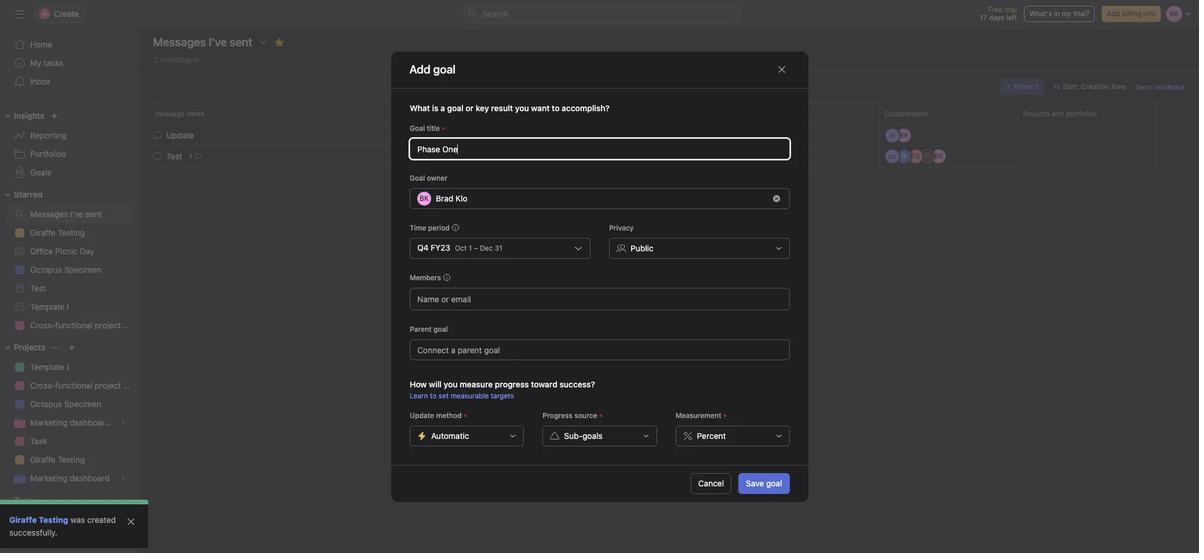 Task type: describe. For each thing, give the bounding box(es) containing it.
targets
[[490, 392, 514, 400]]

method
[[436, 411, 462, 420]]

to
[[430, 392, 436, 400]]

insights element
[[0, 105, 139, 184]]

measure
[[460, 379, 493, 389]]

learn
[[410, 392, 428, 400]]

1 button
[[187, 150, 204, 162]]

message
[[155, 110, 185, 118]]

trial?
[[1074, 9, 1090, 18]]

filter:
[[1014, 82, 1033, 91]]

key
[[475, 103, 489, 113]]

i inside projects element
[[67, 362, 69, 372]]

octopus specimen for octopus specimen link in the projects element
[[30, 399, 101, 409]]

goals
[[582, 431, 602, 441]]

messages i've sent
[[153, 35, 252, 49]]

search button
[[463, 5, 741, 23]]

remove image
[[773, 195, 780, 202]]

cross- for cross-functional project plan link inside the projects element
[[30, 381, 55, 391]]

2 template i link from the top
[[7, 358, 132, 377]]

time
[[410, 223, 426, 232]]

projects for projects
[[14, 343, 45, 352]]

time period
[[410, 223, 449, 232]]

marketing dashboard
[[30, 474, 110, 483]]

reporting link
[[7, 126, 132, 145]]

trial
[[1005, 5, 1017, 14]]

and
[[1052, 110, 1064, 118]]

send feedback
[[1136, 83, 1185, 91]]

test row
[[139, 145, 1199, 168]]

goal for goal title
[[410, 124, 425, 132]]

my for my workspace
[[30, 515, 41, 525]]

message name
[[155, 110, 205, 118]]

measurement
[[675, 411, 721, 420]]

cancel
[[698, 479, 724, 489]]

reporting
[[30, 130, 67, 140]]

messages for messages i've sent
[[153, 35, 206, 49]]

info
[[1144, 9, 1156, 18]]

testing inside starred element
[[58, 228, 85, 238]]

cross-functional project plan inside starred element
[[30, 321, 139, 330]]

giraffe testing inside projects element
[[30, 455, 85, 465]]

members
[[410, 273, 441, 282]]

team
[[14, 496, 35, 505]]

marketing for marketing dashboard
[[30, 474, 68, 483]]

percent button
[[675, 426, 790, 447]]

oct
[[455, 244, 467, 252]]

set
[[438, 392, 449, 400]]

global element
[[0, 28, 139, 98]]

test for conversation name for test cell
[[166, 151, 182, 161]]

task link
[[7, 432, 132, 451]]

2 vertical spatial giraffe testing link
[[9, 515, 68, 525]]

required image for sub-goals
[[597, 412, 604, 419]]

or
[[465, 103, 473, 113]]

Connect a parent goal text field
[[410, 339, 790, 360]]

specimen inside projects element
[[64, 399, 101, 409]]

filter: 1
[[1014, 82, 1039, 91]]

owner
[[427, 174, 447, 182]]

left
[[1006, 13, 1017, 22]]

percent
[[697, 431, 726, 441]]

giraffe inside projects element
[[30, 455, 56, 465]]

2
[[153, 54, 158, 64]]

day
[[80, 246, 94, 256]]

result
[[491, 103, 513, 113]]

home link
[[7, 35, 132, 54]]

conversation name for update cell
[[139, 125, 879, 146]]

cross- for cross-functional project plan link within the starred element
[[30, 321, 55, 330]]

template inside projects element
[[30, 362, 65, 372]]

inbox
[[30, 77, 50, 86]]

template i inside starred element
[[30, 302, 69, 312]]

projects element
[[0, 337, 139, 490]]

31
[[495, 244, 502, 252]]

period
[[428, 223, 449, 232]]

starred
[[14, 190, 43, 199]]

what's in my trial?
[[1029, 9, 1090, 18]]

1 horizontal spatial you
[[515, 103, 529, 113]]

progress
[[542, 411, 572, 420]]

octopus specimen for octopus specimen link within the starred element
[[30, 265, 101, 275]]

add billing info
[[1107, 9, 1156, 18]]

sub-goals
[[564, 431, 602, 441]]

save goal button
[[739, 474, 790, 494]]

sent
[[85, 209, 102, 219]]

i've
[[70, 209, 83, 219]]

close this dialog image
[[777, 65, 786, 74]]

1 template i link from the top
[[7, 298, 132, 316]]

goal owner
[[410, 174, 447, 182]]

testing inside projects element
[[58, 455, 85, 465]]

successfully.
[[9, 528, 57, 538]]

days
[[989, 13, 1005, 22]]

created
[[87, 515, 116, 525]]

messages
[[160, 54, 199, 64]]

giraffe testing inside starred element
[[30, 228, 85, 238]]

progress source
[[542, 411, 597, 420]]

marketing for marketing dashboards
[[30, 418, 68, 428]]

will
[[429, 379, 441, 389]]

Enter goal name text field
[[410, 138, 790, 159]]

progress
[[495, 379, 529, 389]]

required image for percent
[[721, 412, 728, 419]]

public button
[[609, 238, 790, 259]]

invite
[[32, 533, 53, 543]]

was
[[70, 515, 85, 525]]

projects button
[[0, 341, 45, 355]]

hide sidebar image
[[15, 9, 24, 19]]

source
[[574, 411, 597, 420]]

goal for parent goal
[[433, 325, 448, 334]]

was created successfully.
[[9, 515, 116, 538]]

invite button
[[11, 528, 61, 549]]

Name or email text field
[[417, 292, 480, 306]]

search
[[483, 9, 509, 19]]

functional inside starred element
[[55, 321, 92, 330]]

plan inside starred element
[[123, 321, 139, 330]]

search list box
[[463, 5, 741, 23]]

template inside starred element
[[30, 302, 65, 312]]

dashboards
[[70, 418, 114, 428]]

goals
[[30, 168, 51, 177]]

0 vertical spatial goal
[[447, 103, 463, 113]]

klo
[[455, 193, 467, 203]]

want
[[531, 103, 549, 113]]

starred element
[[0, 184, 139, 337]]

messages i've sent link
[[7, 205, 132, 224]]

test link
[[7, 279, 132, 298]]

parent
[[410, 325, 431, 334]]



Task type: locate. For each thing, give the bounding box(es) containing it.
what
[[410, 103, 430, 113]]

is
[[432, 103, 438, 113]]

1 i from the top
[[67, 302, 69, 312]]

functional down test link at left bottom
[[55, 321, 92, 330]]

goal for goal owner
[[410, 174, 425, 182]]

1 horizontal spatial update
[[410, 411, 434, 420]]

giraffe testing link
[[7, 224, 132, 242], [7, 451, 132, 470], [9, 515, 68, 525]]

learn to set measurable targets link
[[410, 392, 514, 400]]

2 my from the top
[[30, 515, 41, 525]]

0 vertical spatial project
[[95, 321, 121, 330]]

0 vertical spatial messages
[[153, 35, 206, 49]]

save goal
[[746, 479, 782, 489]]

1 vertical spatial cross-functional project plan link
[[7, 377, 139, 395]]

cross-functional project plan up dashboards
[[30, 381, 139, 391]]

0 vertical spatial octopus specimen
[[30, 265, 101, 275]]

0 vertical spatial giraffe
[[30, 228, 56, 238]]

remove from starred image
[[274, 38, 284, 47]]

–
[[474, 244, 478, 252]]

automatic button
[[410, 426, 524, 447]]

1 cross-functional project plan link from the top
[[7, 316, 139, 335]]

project for cross-functional project plan link within the starred element
[[95, 321, 121, 330]]

octopus specimen inside projects element
[[30, 399, 101, 409]]

0 horizontal spatial messages
[[30, 209, 68, 219]]

2 vertical spatial giraffe testing
[[9, 515, 68, 525]]

0 vertical spatial cross-
[[30, 321, 55, 330]]

cross-functional project plan link inside starred element
[[7, 316, 139, 335]]

specimen inside starred element
[[64, 265, 101, 275]]

2 horizontal spatial 1
[[1035, 82, 1039, 91]]

cross- inside starred element
[[30, 321, 55, 330]]

1 down name
[[189, 152, 192, 160]]

my inside global element
[[30, 58, 41, 68]]

1 vertical spatial plan
[[123, 381, 139, 391]]

2 cross- from the top
[[30, 381, 55, 391]]

template i down test link at left bottom
[[30, 302, 69, 312]]

1 template i from the top
[[30, 302, 69, 312]]

task
[[30, 436, 47, 446]]

1 vertical spatial marketing
[[30, 474, 68, 483]]

i down test link at left bottom
[[67, 302, 69, 312]]

plan inside projects element
[[123, 381, 139, 391]]

1 horizontal spatial projects
[[1023, 110, 1050, 118]]

functional
[[55, 321, 92, 330], [55, 381, 92, 391]]

row containing message name
[[139, 103, 1199, 125]]

0 vertical spatial octopus
[[30, 265, 62, 275]]

cross-functional project plan down test link at left bottom
[[30, 321, 139, 330]]

1 vertical spatial projects
[[14, 343, 45, 352]]

giraffe up successfully.
[[9, 515, 37, 525]]

1 vertical spatial template
[[30, 362, 65, 372]]

2 octopus specimen from the top
[[30, 399, 101, 409]]

projects for projects and portfolios
[[1023, 110, 1050, 118]]

octopus specimen link down picnic
[[7, 261, 132, 279]]

office
[[30, 246, 53, 256]]

0 vertical spatial template i link
[[7, 298, 132, 316]]

1 inside q4 fy23 oct 1 – dec 31
[[469, 244, 472, 252]]

giraffe
[[30, 228, 56, 238], [30, 455, 56, 465], [9, 515, 37, 525]]

1 vertical spatial template i link
[[7, 358, 132, 377]]

2 vertical spatial 1
[[469, 244, 472, 252]]

picnic
[[55, 246, 78, 256]]

my tasks link
[[7, 54, 132, 72]]

2 horizontal spatial required image
[[721, 412, 728, 419]]

octopus for octopus specimen link within the starred element
[[30, 265, 62, 275]]

0 horizontal spatial update
[[166, 130, 194, 140]]

billing
[[1122, 9, 1142, 18]]

goal right a at top left
[[447, 103, 463, 113]]

cross-functional project plan inside projects element
[[30, 381, 139, 391]]

update for update method
[[410, 411, 434, 420]]

17
[[980, 13, 987, 22]]

0 vertical spatial i
[[67, 302, 69, 312]]

you up set at the left bottom
[[444, 379, 457, 389]]

messages up messages
[[153, 35, 206, 49]]

2 octopus from the top
[[30, 399, 62, 409]]

octopus up marketing dashboards link
[[30, 399, 62, 409]]

messages inside messages i've sent link
[[30, 209, 68, 219]]

octopus specimen inside starred element
[[30, 265, 101, 275]]

template i inside projects element
[[30, 362, 69, 372]]

0 vertical spatial update
[[166, 130, 194, 140]]

close image
[[126, 518, 136, 527]]

1 vertical spatial project
[[95, 381, 121, 391]]

test inside cell
[[166, 151, 182, 161]]

template i link down office picnic day link
[[7, 298, 132, 316]]

0 vertical spatial specimen
[[64, 265, 101, 275]]

0 vertical spatial template i
[[30, 302, 69, 312]]

my workspace link
[[7, 511, 132, 530]]

template down projects dropdown button
[[30, 362, 65, 372]]

1 vertical spatial octopus specimen link
[[7, 395, 132, 414]]

1 vertical spatial goal
[[410, 174, 425, 182]]

2 template i from the top
[[30, 362, 69, 372]]

brad
[[436, 193, 453, 203]]

1 project from the top
[[95, 321, 121, 330]]

0 horizontal spatial test
[[30, 283, 46, 293]]

2 goal from the top
[[410, 174, 425, 182]]

template down test link at left bottom
[[30, 302, 65, 312]]

goal left title
[[410, 124, 425, 132]]

goal right parent
[[433, 325, 448, 334]]

project up dashboards
[[95, 381, 121, 391]]

collaborators
[[885, 110, 929, 118]]

messages i've sent
[[30, 209, 102, 219]]

goal right save
[[766, 479, 782, 489]]

goals link
[[7, 163, 132, 182]]

1 cross-functional project plan from the top
[[30, 321, 139, 330]]

update down message name
[[166, 130, 194, 140]]

q4
[[417, 243, 428, 252]]

2 template from the top
[[30, 362, 65, 372]]

1 horizontal spatial messages
[[153, 35, 206, 49]]

octopus specimen link up "marketing dashboards" at the bottom of the page
[[7, 395, 132, 414]]

cross- down projects dropdown button
[[30, 381, 55, 391]]

giraffe testing link up marketing dashboard
[[7, 451, 132, 470]]

0 vertical spatial giraffe testing
[[30, 228, 85, 238]]

2 messages
[[153, 54, 199, 64]]

cross-functional project plan link down test link at left bottom
[[7, 316, 139, 335]]

1 specimen from the top
[[64, 265, 101, 275]]

0 vertical spatial giraffe testing link
[[7, 224, 132, 242]]

0 vertical spatial template
[[30, 302, 65, 312]]

2 cross-functional project plan link from the top
[[7, 377, 139, 395]]

project
[[95, 321, 121, 330], [95, 381, 121, 391]]

update row
[[139, 124, 1199, 147]]

goal for save goal
[[766, 479, 782, 489]]

test for test link at left bottom
[[30, 283, 46, 293]]

test inside starred element
[[30, 283, 46, 293]]

2 vertical spatial goal
[[766, 479, 782, 489]]

specimen down day
[[64, 265, 101, 275]]

2 specimen from the top
[[64, 399, 101, 409]]

add
[[1107, 9, 1120, 18]]

cross- inside projects element
[[30, 381, 55, 391]]

2 marketing from the top
[[30, 474, 68, 483]]

my for my tasks
[[30, 58, 41, 68]]

workspace
[[44, 515, 84, 525]]

giraffe testing up successfully.
[[9, 515, 68, 525]]

giraffe testing link up picnic
[[7, 224, 132, 242]]

0 vertical spatial testing
[[58, 228, 85, 238]]

giraffe inside starred element
[[30, 228, 56, 238]]

projects inside row
[[1023, 110, 1050, 118]]

brad klo
[[436, 193, 467, 203]]

i up "marketing dashboards" at the bottom of the page
[[67, 362, 69, 372]]

cross-functional project plan link inside projects element
[[7, 377, 139, 395]]

bk
[[419, 194, 429, 203]]

0 vertical spatial plan
[[123, 321, 139, 330]]

1 vertical spatial cross-functional project plan
[[30, 381, 139, 391]]

my inside teams 'element'
[[30, 515, 41, 525]]

conversation name for test cell
[[139, 145, 879, 167]]

marketing
[[30, 418, 68, 428], [30, 474, 68, 483]]

0 vertical spatial octopus specimen link
[[7, 261, 132, 279]]

1 horizontal spatial required image
[[597, 412, 604, 419]]

1 octopus from the top
[[30, 265, 62, 275]]

goal
[[410, 124, 425, 132], [410, 174, 425, 182]]

my tasks
[[30, 58, 63, 68]]

2 octopus specimen link from the top
[[7, 395, 132, 414]]

1 vertical spatial octopus
[[30, 399, 62, 409]]

update for update
[[166, 130, 194, 140]]

1 cross- from the top
[[30, 321, 55, 330]]

test down office
[[30, 283, 46, 293]]

template i
[[30, 302, 69, 312], [30, 362, 69, 372]]

1 right filter:
[[1035, 82, 1039, 91]]

1 vertical spatial my
[[30, 515, 41, 525]]

required image down a at top left
[[440, 125, 447, 132]]

0 vertical spatial functional
[[55, 321, 92, 330]]

toward success?
[[531, 379, 595, 389]]

1 vertical spatial giraffe testing link
[[7, 451, 132, 470]]

0 vertical spatial cross-functional project plan
[[30, 321, 139, 330]]

giraffe up office
[[30, 228, 56, 238]]

2 vertical spatial giraffe
[[9, 515, 37, 525]]

specimen
[[64, 265, 101, 275], [64, 399, 101, 409]]

0 horizontal spatial projects
[[14, 343, 45, 352]]

0 vertical spatial goal
[[410, 124, 425, 132]]

1 template from the top
[[30, 302, 65, 312]]

cross- up projects dropdown button
[[30, 321, 55, 330]]

1 plan from the top
[[123, 321, 139, 330]]

i inside starred element
[[67, 302, 69, 312]]

i
[[67, 302, 69, 312], [67, 362, 69, 372]]

add goal
[[410, 63, 456, 76]]

what is a goal or key result you want to accomplish?
[[410, 103, 609, 113]]

insights
[[14, 111, 44, 121]]

insights button
[[0, 109, 44, 123]]

goal title
[[410, 124, 440, 132]]

1 vertical spatial functional
[[55, 381, 92, 391]]

0 vertical spatial test
[[166, 151, 182, 161]]

1 vertical spatial test
[[30, 283, 46, 293]]

portfolios link
[[7, 145, 132, 163]]

marketing up team
[[30, 474, 68, 483]]

2 plan from the top
[[123, 381, 139, 391]]

project inside starred element
[[95, 321, 121, 330]]

giraffe testing link up successfully.
[[9, 515, 68, 525]]

title
[[427, 124, 440, 132]]

cancel button
[[691, 474, 732, 494]]

octopus
[[30, 265, 62, 275], [30, 399, 62, 409]]

1 vertical spatial template i
[[30, 362, 69, 372]]

update
[[166, 130, 194, 140], [410, 411, 434, 420]]

how will you measure progress toward success? learn to set measurable targets
[[410, 379, 595, 400]]

0 horizontal spatial 1
[[189, 152, 192, 160]]

q4 fy23 oct 1 – dec 31
[[417, 243, 502, 252]]

fy23
[[431, 243, 450, 252]]

required image up percent dropdown button on the bottom
[[721, 412, 728, 419]]

octopus specimen up marketing dashboards link
[[30, 399, 101, 409]]

1 octopus specimen from the top
[[30, 265, 101, 275]]

octopus specimen link inside projects element
[[7, 395, 132, 414]]

1 vertical spatial you
[[444, 379, 457, 389]]

project for cross-functional project plan link inside the projects element
[[95, 381, 121, 391]]

1 horizontal spatial 1
[[469, 244, 472, 252]]

privacy
[[609, 223, 634, 232]]

1 vertical spatial giraffe testing
[[30, 455, 85, 465]]

0 vertical spatial projects
[[1023, 110, 1050, 118]]

cross-functional project plan link
[[7, 316, 139, 335], [7, 377, 139, 395]]

functional inside projects element
[[55, 381, 92, 391]]

0 horizontal spatial you
[[444, 379, 457, 389]]

office picnic day
[[30, 246, 94, 256]]

projects inside projects dropdown button
[[14, 343, 45, 352]]

tree grid
[[139, 124, 1199, 168]]

add billing info button
[[1102, 6, 1161, 22]]

feedback
[[1155, 83, 1185, 91]]

goal inside button
[[766, 479, 782, 489]]

0 vertical spatial you
[[515, 103, 529, 113]]

1 vertical spatial testing
[[58, 455, 85, 465]]

goal left owner
[[410, 174, 425, 182]]

1 vertical spatial giraffe
[[30, 455, 56, 465]]

template i down projects dropdown button
[[30, 362, 69, 372]]

starred button
[[0, 188, 43, 202]]

row
[[139, 103, 1199, 125], [153, 124, 1185, 125]]

messages for messages i've sent
[[30, 209, 68, 219]]

free trial 17 days left
[[980, 5, 1017, 22]]

1 vertical spatial goal
[[433, 325, 448, 334]]

2 cross-functional project plan from the top
[[30, 381, 139, 391]]

1 vertical spatial i
[[67, 362, 69, 372]]

public
[[630, 243, 653, 253]]

test left 1 button
[[166, 151, 182, 161]]

parent goal
[[410, 325, 448, 334]]

tree grid containing update
[[139, 124, 1199, 168]]

project down test link at left bottom
[[95, 321, 121, 330]]

cross-functional project plan link up "marketing dashboards" at the bottom of the page
[[7, 377, 139, 395]]

my workspace
[[30, 515, 84, 525]]

update down learn
[[410, 411, 434, 420]]

required image up sub-goals dropdown button
[[597, 412, 604, 419]]

in
[[1054, 9, 1060, 18]]

update inside cell
[[166, 130, 194, 140]]

you inside "how will you measure progress toward success? learn to set measurable targets"
[[444, 379, 457, 389]]

giraffe testing up office picnic day
[[30, 228, 85, 238]]

1 marketing from the top
[[30, 418, 68, 428]]

what's
[[1029, 9, 1052, 18]]

1 vertical spatial messages
[[30, 209, 68, 219]]

template
[[30, 302, 65, 312], [30, 362, 65, 372]]

octopus for octopus specimen link in the projects element
[[30, 399, 62, 409]]

1 horizontal spatial test
[[166, 151, 182, 161]]

marketing up task
[[30, 418, 68, 428]]

0 vertical spatial 1
[[1035, 82, 1039, 91]]

measurable
[[450, 392, 489, 400]]

1 vertical spatial octopus specimen
[[30, 399, 101, 409]]

my left "tasks"
[[30, 58, 41, 68]]

1 vertical spatial update
[[410, 411, 434, 420]]

2 messages button
[[153, 54, 199, 70]]

save
[[746, 479, 764, 489]]

1 vertical spatial specimen
[[64, 399, 101, 409]]

you left want
[[515, 103, 529, 113]]

1 vertical spatial 1
[[189, 152, 192, 160]]

functional up "marketing dashboards" at the bottom of the page
[[55, 381, 92, 391]]

template i link down projects dropdown button
[[7, 358, 132, 377]]

0 vertical spatial my
[[30, 58, 41, 68]]

2 i from the top
[[67, 362, 69, 372]]

messages left "i've"
[[30, 209, 68, 219]]

0 vertical spatial marketing
[[30, 418, 68, 428]]

1 my from the top
[[30, 58, 41, 68]]

i've sent
[[209, 35, 252, 49]]

octopus inside starred element
[[30, 265, 62, 275]]

1 vertical spatial cross-
[[30, 381, 55, 391]]

1 inside conversation name for test cell
[[189, 152, 192, 160]]

1 goal from the top
[[410, 124, 425, 132]]

octopus inside projects element
[[30, 399, 62, 409]]

octopus down office
[[30, 265, 62, 275]]

required image
[[440, 125, 447, 132], [597, 412, 604, 419], [721, 412, 728, 419]]

specimen up dashboards
[[64, 399, 101, 409]]

2 functional from the top
[[55, 381, 92, 391]]

required image
[[462, 412, 469, 419]]

1 left –
[[469, 244, 472, 252]]

giraffe testing down task link
[[30, 455, 85, 465]]

automatic
[[431, 431, 469, 441]]

1 functional from the top
[[55, 321, 92, 330]]

2 project from the top
[[95, 381, 121, 391]]

0 vertical spatial cross-functional project plan link
[[7, 316, 139, 335]]

a
[[440, 103, 445, 113]]

giraffe down task
[[30, 455, 56, 465]]

my up successfully.
[[30, 515, 41, 525]]

goal
[[447, 103, 463, 113], [433, 325, 448, 334], [766, 479, 782, 489]]

octopus specimen link inside starred element
[[7, 261, 132, 279]]

teams element
[[0, 490, 139, 532]]

octopus specimen down picnic
[[30, 265, 101, 275]]

send feedback link
[[1136, 81, 1185, 92]]

0 horizontal spatial required image
[[440, 125, 447, 132]]

1 octopus specimen link from the top
[[7, 261, 132, 279]]

2 vertical spatial testing
[[39, 515, 68, 525]]

office picnic day link
[[7, 242, 132, 261]]

what's in my trial? button
[[1024, 6, 1095, 22]]



Task type: vqa. For each thing, say whether or not it's contained in the screenshot.
My tasks's My
yes



